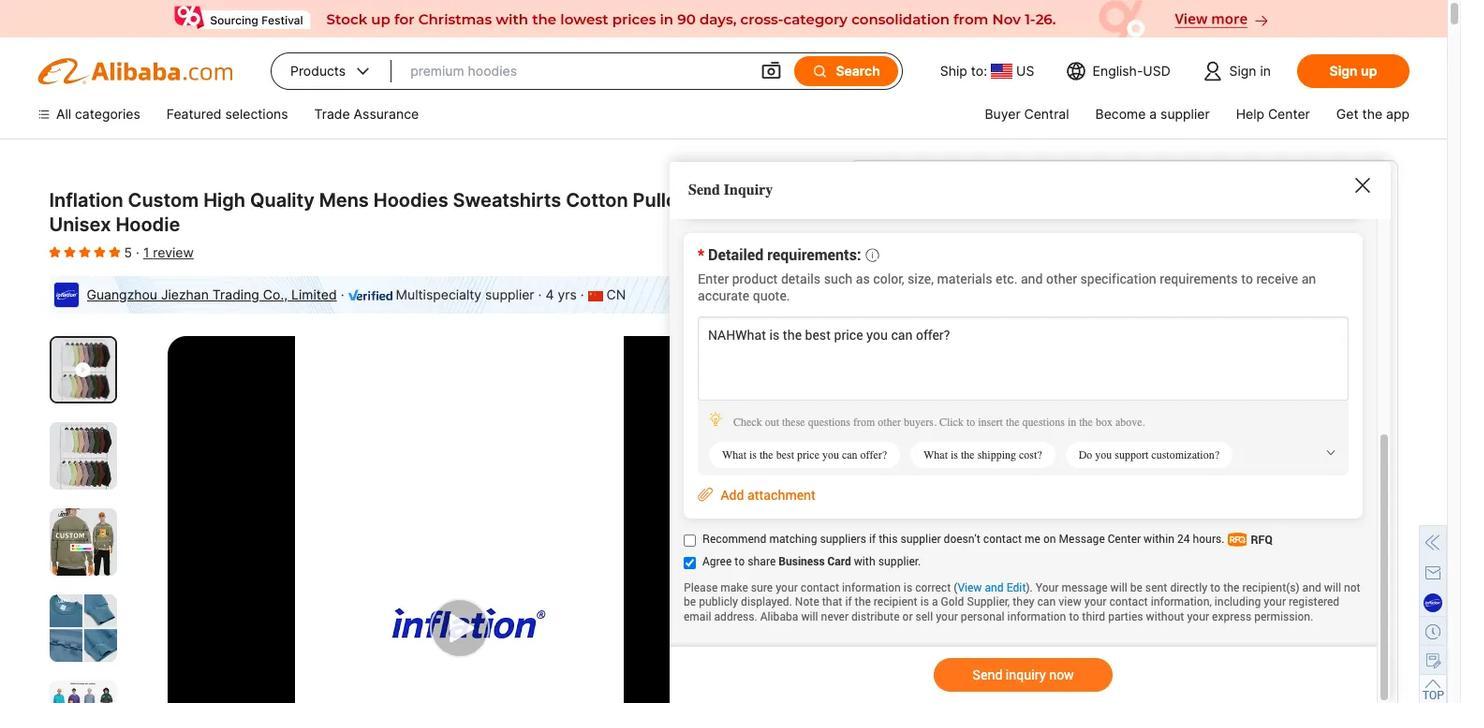 Task type: vqa. For each thing, say whether or not it's contained in the screenshot.
'XL' in the XL link
no



Task type: locate. For each thing, give the bounding box(es) containing it.
s link
[[873, 582, 907, 617]]

hoodie
[[116, 214, 180, 236]]

in
[[1260, 63, 1271, 79]]

transfer
[[1130, 514, 1178, 530]]

sign left in
[[1230, 63, 1257, 79]]

xl right 2
[[1076, 591, 1091, 607]]

supplier right a
[[1161, 106, 1210, 122]]

1 xl from the left
[[1014, 591, 1030, 607]]

2 xl
[[1064, 591, 1091, 607]]

up
[[1361, 63, 1377, 79]]

multispecialty supplier
[[396, 287, 535, 303]]

2 horizontal spatial supplier
[[1161, 106, 1210, 122]]

0 horizontal spatial xl
[[1014, 591, 1030, 607]]

xl right l
[[1014, 591, 1030, 607]]

sign up
[[1330, 63, 1377, 79]]

send
[[689, 182, 720, 199]]

supplier
[[1161, 106, 1210, 122], [485, 287, 535, 303], [996, 653, 1055, 672]]

english-
[[1093, 63, 1143, 79]]

3 xl link
[[1112, 582, 1166, 617]]

l
[[973, 591, 981, 607]]

1 horizontal spatial supplier
[[996, 653, 1055, 672]]

usd
[[1143, 63, 1171, 79]]

sign
[[1230, 63, 1257, 79], [1330, 63, 1358, 79]]

xl right 3
[[1137, 591, 1153, 607]]

multispecialty
[[396, 287, 482, 303]]

1 horizontal spatial sign
[[1330, 63, 1358, 79]]

0 horizontal spatial sign
[[1230, 63, 1257, 79]]

l link
[[960, 582, 994, 617]]

1 vertical spatial supplier
[[485, 287, 535, 303]]

sign for sign up
[[1330, 63, 1358, 79]]

xl
[[1014, 591, 1030, 607], [1076, 591, 1091, 607], [1137, 591, 1153, 607]]

inquiry
[[724, 182, 773, 199]]

printing right the puff
[[915, 514, 962, 530]]

4
[[546, 287, 554, 303]]

0 horizontal spatial printing
[[915, 514, 962, 530]]

buyer central
[[985, 106, 1069, 122]]

printing
[[915, 514, 962, 530], [1182, 514, 1230, 530]]

xl link
[[1001, 582, 1043, 617]]

0 vertical spatial supplier
[[1161, 106, 1210, 122]]

now
[[1344, 369, 1375, 388]]

0 horizontal spatial supplier
[[485, 287, 535, 303]]

become
[[1096, 106, 1146, 122]]

trade
[[314, 106, 350, 122]]

4 yrs
[[546, 287, 577, 303]]

featured selections
[[167, 106, 288, 122]]

sign in
[[1230, 63, 1271, 79]]

1 horizontal spatial printing
[[1182, 514, 1230, 530]]

supplier inside button
[[996, 653, 1055, 672]]

ship to:
[[940, 63, 987, 79]]

categories
[[75, 106, 140, 122]]

inflation custom high quality mens hoodies sweatshirts cotton pullover men unisex hoodie
[[49, 189, 750, 236]]

co.,
[[263, 287, 288, 303]]


[[760, 60, 783, 82]]

sign left up
[[1330, 63, 1358, 79]]

3 xl
[[1125, 591, 1153, 607]]

>=
[[873, 248, 892, 267]]

2 vertical spatial supplier
[[996, 653, 1055, 672]]

heat-transfer printing
[[1095, 514, 1230, 530]]

supplier left 4
[[485, 287, 535, 303]]

$11.36
[[1006, 202, 1089, 234]]

play fill image
[[75, 360, 90, 380]]

2 xl from the left
[[1076, 591, 1091, 607]]

1 horizontal spatial xl
[[1076, 591, 1091, 607]]

2 horizontal spatial xl
[[1137, 591, 1153, 607]]

supplier right contact at the bottom
[[996, 653, 1055, 672]]

assurance
[[354, 106, 419, 122]]

buyer
[[985, 106, 1021, 122]]

xl for 2 xl
[[1076, 591, 1091, 607]]

xl for 3 xl
[[1137, 591, 1153, 607]]

hoodies
[[374, 189, 448, 212]]

center
[[1268, 106, 1310, 122]]

1 sign from the left
[[1230, 63, 1257, 79]]

to:
[[971, 63, 987, 79]]

1 printing from the left
[[915, 514, 962, 530]]

contact
[[934, 653, 992, 672]]

$10.79
[[1150, 202, 1237, 234]]

3 xl from the left
[[1137, 591, 1153, 607]]

favorites filling image
[[49, 245, 60, 260], [79, 245, 90, 260], [79, 245, 90, 260], [109, 245, 120, 260]]

printing right transfer
[[1182, 514, 1230, 530]]

2 sign from the left
[[1330, 63, 1358, 79]]

puff printing
[[886, 514, 962, 530]]

favorite image
[[700, 360, 728, 388]]

2 printing from the left
[[1182, 514, 1230, 530]]

become a supplier
[[1096, 106, 1210, 122]]

search
[[836, 63, 880, 79]]

favorites filling image
[[49, 245, 60, 260], [64, 245, 75, 260], [64, 245, 75, 260], [94, 245, 105, 260], [94, 245, 105, 260], [109, 245, 120, 260]]

guangzhou jiezhan trading co., limited
[[87, 287, 337, 303]]

variations
[[873, 343, 955, 363]]



Task type: describe. For each thing, give the bounding box(es) containing it.
2
[[1064, 591, 1072, 607]]

5
[[124, 245, 132, 260]]

pullover
[[633, 189, 706, 212]]

select
[[1295, 369, 1340, 388]]

featured
[[167, 106, 222, 122]]

embossed
[[996, 514, 1061, 530]]

english-usd
[[1093, 63, 1171, 79]]

help
[[1236, 106, 1265, 122]]

men
[[711, 189, 750, 212]]

unisex
[[49, 214, 111, 236]]

a
[[1150, 106, 1157, 122]]

1
[[143, 245, 149, 260]]

yrs
[[558, 287, 577, 303]]

inflation
[[49, 189, 123, 212]]

puff
[[886, 514, 911, 530]]

guangzhou
[[87, 287, 157, 303]]

size
[[873, 557, 900, 573]]

puff printing link
[[873, 505, 976, 541]]

8
[[1332, 440, 1340, 456]]

heat-
[[1095, 514, 1130, 530]]

all categories
[[56, 106, 140, 122]]

sweatshirts
[[453, 189, 561, 212]]

contact supplier
[[934, 653, 1055, 672]]

xl inside 'link'
[[1014, 591, 1030, 607]]

app
[[1387, 106, 1410, 122]]

guangzhou jiezhan trading co., limited link
[[87, 287, 337, 303]]

>= $10.23
[[873, 248, 962, 302]]

$11.93
[[873, 202, 957, 234]]

us
[[1016, 63, 1035, 79]]

supplier for contact supplier
[[996, 653, 1055, 672]]

m link
[[915, 582, 953, 617]]

cn
[[607, 287, 626, 303]]

cotton
[[566, 189, 628, 212]]

review
[[153, 245, 194, 260]]

products 
[[290, 62, 373, 81]]

s
[[886, 591, 894, 607]]

the
[[1363, 106, 1383, 122]]

m
[[928, 591, 940, 607]]

quality
[[250, 189, 314, 212]]

all
[[56, 106, 71, 122]]

trade assurance
[[314, 106, 419, 122]]

heat-transfer printing link
[[1081, 505, 1243, 541]]

selections
[[225, 106, 288, 122]]

 search
[[812, 63, 880, 80]]

ship
[[940, 63, 968, 79]]

get the app
[[1337, 106, 1410, 122]]

supplier for multispecialty supplier
[[485, 287, 535, 303]]

mens
[[319, 189, 369, 212]]


[[353, 62, 373, 81]]

embossed link
[[983, 505, 1074, 541]]

+ 8
[[1323, 440, 1340, 456]]

jiezhan
[[161, 287, 209, 303]]

+
[[1323, 440, 1332, 456]]

high
[[203, 189, 245, 212]]

3
[[1125, 591, 1133, 607]]

1 review
[[143, 245, 194, 260]]

contact supplier button
[[873, 640, 1116, 685]]

company logo image
[[53, 282, 79, 308]]

limited
[[291, 287, 337, 303]]

send inquiry
[[689, 182, 773, 199]]

select now link
[[1295, 369, 1375, 388]]

variations select now
[[873, 343, 1375, 388]]


[[812, 63, 829, 80]]

premium hoodies text field
[[410, 54, 742, 88]]

$10.23
[[873, 270, 962, 302]]

trading
[[213, 287, 259, 303]]

help center
[[1236, 106, 1310, 122]]

sign for sign in
[[1230, 63, 1257, 79]]

products
[[290, 63, 346, 79]]

get
[[1337, 106, 1359, 122]]

central
[[1024, 106, 1069, 122]]



